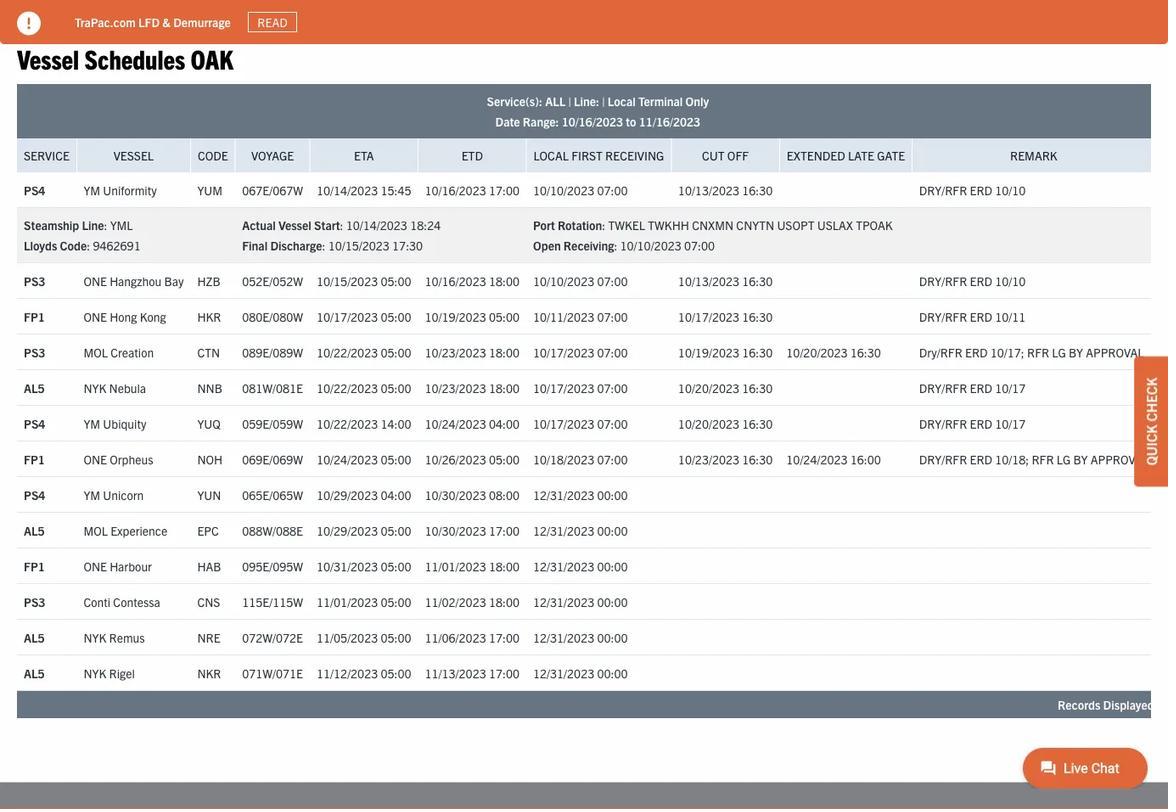 Task type: locate. For each thing, give the bounding box(es) containing it.
dry/rfr for 10/23/2023 18:00
[[919, 380, 967, 395]]

1 10/29/2023 from the top
[[317, 487, 378, 502]]

1 vertical spatial dry/rfr erd 10/17
[[919, 416, 1026, 431]]

0 vertical spatial 10/19/2023
[[425, 309, 486, 324]]

1 horizontal spatial |
[[602, 93, 605, 109]]

11/01/2023
[[425, 558, 486, 573], [317, 594, 378, 609]]

05:00 down 14:00
[[381, 451, 411, 466]]

1 vertical spatial 10/13/2023 16:30
[[678, 273, 773, 288]]

al5 for nyk nebula
[[24, 380, 45, 395]]

2 vertical spatial vessel
[[278, 217, 311, 233]]

1 vertical spatial code
[[60, 238, 87, 253]]

0 horizontal spatial 10/19/2023
[[425, 309, 486, 324]]

fp1 for one hong kong
[[24, 309, 45, 324]]

10/30/2023 for 10/30/2023 17:00
[[425, 523, 486, 538]]

mol down ym unicorn
[[84, 523, 108, 538]]

0 horizontal spatial |
[[568, 93, 571, 109]]

one left harbour
[[84, 558, 107, 573]]

10/30/2023 17:00
[[425, 523, 520, 538]]

0 vertical spatial 10/17/2023 07:00
[[533, 344, 628, 360]]

10/10 down remark
[[995, 182, 1026, 197]]

trapac.com
[[75, 14, 136, 29]]

10/14/2023 inside actual vessel start : 10/14/2023 18:24 final discharge : 10/15/2023 17:30
[[346, 217, 407, 233]]

approval for dry/rfr erd 10/18; rfr lg by approval
[[1091, 451, 1149, 466]]

1 17:00 from the top
[[489, 182, 520, 197]]

dry/rfr erd 10/18; rfr lg by approval
[[919, 451, 1149, 466]]

1 18:00 from the top
[[489, 273, 520, 288]]

10/10/2023 down "twkhh"
[[620, 238, 682, 253]]

ps3 down lloyds
[[24, 273, 45, 288]]

mol
[[84, 344, 108, 360], [84, 523, 108, 538]]

one for one hangzhou bay
[[84, 273, 107, 288]]

service
[[24, 148, 70, 163]]

05:00 down 17:30 on the top left of page
[[381, 273, 411, 288]]

2 10/17 from the top
[[995, 416, 1026, 431]]

1 ps3 from the top
[[24, 273, 45, 288]]

0 vertical spatial mol
[[84, 344, 108, 360]]

receiving inside port rotation : twkel twkhh cnxmn cnytn usopt uslax tpoak open receiving : 10/10/2023 07:00
[[564, 238, 614, 253]]

0 vertical spatial 11/01/2023
[[425, 558, 486, 573]]

2 10/10/2023 07:00 from the top
[[533, 273, 628, 288]]

2 18:00 from the top
[[489, 344, 520, 360]]

10/16/2023 18:00
[[425, 273, 520, 288]]

2 ps4 from the top
[[24, 416, 45, 431]]

10/18/2023
[[533, 451, 595, 466]]

1 10/23/2023 18:00 from the top
[[425, 344, 520, 360]]

approval for dry/rfr erd 10/17; rfr lg by approval
[[1086, 344, 1144, 360]]

harbour
[[110, 558, 152, 573]]

2 al5 from the top
[[24, 523, 45, 538]]

1 nyk from the top
[[84, 380, 106, 395]]

4 one from the top
[[84, 558, 107, 573]]

10/22/2023 up "10/24/2023 05:00"
[[317, 416, 378, 431]]

1 12/31/2023 from the top
[[533, 487, 595, 502]]

0 vertical spatial 10/17
[[995, 380, 1026, 395]]

10/17 down 10/17;
[[995, 380, 1026, 395]]

07:00 for 089e/089w
[[597, 344, 628, 360]]

080e/080w
[[242, 309, 303, 324]]

10/24/2023 for 10/24/2023 05:00
[[317, 451, 378, 466]]

by right 10/18;
[[1074, 451, 1088, 466]]

10/14/2023 down the 'eta'
[[317, 182, 378, 197]]

2 vertical spatial 10/16/2023
[[425, 273, 486, 288]]

1 vertical spatial ps3
[[24, 344, 45, 360]]

one left hangzhou
[[84, 273, 107, 288]]

1 vertical spatial 04:00
[[381, 487, 411, 502]]

07:00 inside port rotation : twkel twkhh cnxmn cnytn usopt uslax tpoak open receiving : 10/10/2023 07:00
[[684, 238, 715, 253]]

yum
[[197, 182, 223, 197]]

vessel for vessel schedules oak
[[17, 42, 79, 75]]

ym for ym unicorn
[[84, 487, 100, 502]]

al5
[[24, 380, 45, 395], [24, 523, 45, 538], [24, 630, 45, 645], [24, 665, 45, 680]]

1 al5 from the top
[[24, 380, 45, 395]]

displayed
[[1103, 697, 1154, 712]]

1 vertical spatial 10/16/2023
[[425, 182, 486, 197]]

052e/052w
[[242, 273, 303, 288]]

10/20/2023
[[787, 344, 848, 360], [678, 380, 740, 395], [678, 416, 740, 431]]

10/19/2023 down 10/16/2023 18:00
[[425, 309, 486, 324]]

: down the twkel
[[614, 238, 618, 253]]

by for 10/18;
[[1074, 451, 1088, 466]]

1 vertical spatial 10/29/2023
[[317, 523, 378, 538]]

1 dry/rfr erd 10/10 from the top
[[919, 182, 1026, 197]]

10/29/2023 up the "10/29/2023 05:00"
[[317, 487, 378, 502]]

2 fp1 from the top
[[24, 451, 45, 466]]

10/16/2023 inside service(s): all | line: | local terminal only date range: 10/16/2023 to 11/16/2023
[[562, 114, 623, 129]]

nyk
[[84, 380, 106, 395], [84, 630, 106, 645], [84, 665, 106, 680]]

1 one from the top
[[84, 273, 107, 288]]

dry/rfr erd 10/10 down remark
[[919, 182, 1026, 197]]

10/15/2023 up '10/15/2023 05:00'
[[328, 238, 390, 253]]

6 dry/rfr from the top
[[919, 451, 967, 466]]

10/30/2023 for 10/30/2023 08:00
[[425, 487, 486, 502]]

10/13/2023 up 10/17/2023 16:30
[[678, 273, 740, 288]]

2 10/10 from the top
[[995, 273, 1026, 288]]

lg right 10/17;
[[1052, 344, 1066, 360]]

nre
[[197, 630, 220, 645]]

0 vertical spatial local
[[608, 93, 636, 109]]

4 12/31/2023 from the top
[[533, 594, 595, 609]]

0 vertical spatial lg
[[1052, 344, 1066, 360]]

6 12/31/2023 from the top
[[533, 665, 595, 680]]

3 10/22/2023 from the top
[[317, 416, 378, 431]]

2 horizontal spatial vessel
[[278, 217, 311, 233]]

16:30 up 10/23/2023 16:30
[[742, 416, 773, 431]]

1 fp1 from the top
[[24, 309, 45, 324]]

1 vertical spatial mol
[[84, 523, 108, 538]]

17:00 up 11/13/2023 17:00
[[489, 630, 520, 645]]

10/14/2023 15:45
[[317, 182, 411, 197]]

10/22/2023 for 089e/089w
[[317, 344, 378, 360]]

1 vertical spatial 10/17
[[995, 416, 1026, 431]]

|
[[568, 93, 571, 109], [602, 93, 605, 109]]

10/17
[[995, 380, 1026, 395], [995, 416, 1026, 431]]

12/31/2023 for 11/13/2023 17:00
[[533, 665, 595, 680]]

072w/072e
[[242, 630, 303, 645]]

04:00 down "10/24/2023 05:00"
[[381, 487, 411, 502]]

3 12/31/2023 from the top
[[533, 558, 595, 573]]

3 nyk from the top
[[84, 665, 106, 680]]

071w/071e
[[242, 665, 303, 680]]

| right 'line:'
[[602, 93, 605, 109]]

18:00 up 11/06/2023 17:00
[[489, 594, 520, 609]]

2 dry/rfr erd 10/10 from the top
[[919, 273, 1026, 288]]

ym left unicorn
[[84, 487, 100, 502]]

footer
[[0, 783, 1168, 809]]

1 10/17 from the top
[[995, 380, 1026, 395]]

ps4 down the service
[[24, 182, 45, 197]]

rotation
[[558, 217, 602, 233]]

10/10 for 10/16/2023 18:00
[[995, 273, 1026, 288]]

1 10/13/2023 16:30 from the top
[[678, 182, 773, 197]]

1 vertical spatial vessel
[[114, 148, 154, 163]]

2 vertical spatial nyk
[[84, 665, 106, 680]]

receiving down to
[[605, 148, 664, 163]]

12/31/2023 for 11/01/2023 18:00
[[533, 558, 595, 573]]

6 00:00 from the top
[[597, 665, 628, 680]]

fp1 for one harbour
[[24, 558, 45, 573]]

oak
[[191, 42, 233, 75]]

1 vertical spatial 10/10
[[995, 273, 1026, 288]]

local up to
[[608, 93, 636, 109]]

final
[[242, 238, 268, 253]]

05:00 for 072w/072e
[[381, 630, 411, 645]]

2 10/13/2023 from the top
[[678, 273, 740, 288]]

erd for 067e/067w
[[970, 182, 993, 197]]

ym up 'line'
[[84, 182, 100, 197]]

2 10/30/2023 from the top
[[425, 523, 486, 538]]

1 vertical spatial by
[[1074, 451, 1088, 466]]

one for one harbour
[[84, 558, 107, 573]]

2 00:00 from the top
[[597, 523, 628, 538]]

10/29/2023 for 10/29/2023 04:00
[[317, 487, 378, 502]]

18:00 for 10/19/2023 16:30
[[489, 344, 520, 360]]

0 horizontal spatial vessel
[[17, 42, 79, 75]]

one for one orpheus
[[84, 451, 107, 466]]

al5 for nyk remus
[[24, 630, 45, 645]]

1 vertical spatial lg
[[1057, 451, 1071, 466]]

0 vertical spatial fp1
[[24, 309, 45, 324]]

3 fp1 from the top
[[24, 558, 45, 573]]

10/24/2023 up 10/29/2023 04:00 at the bottom left of the page
[[317, 451, 378, 466]]

0 vertical spatial by
[[1069, 344, 1083, 360]]

1 vertical spatial 10/17/2023 07:00
[[533, 380, 628, 395]]

17:00 down 11/06/2023 17:00
[[489, 665, 520, 680]]

2 12/31/2023 from the top
[[533, 523, 595, 538]]

2 vertical spatial ym
[[84, 487, 100, 502]]

quick check
[[1143, 378, 1160, 466]]

3 10/17/2023 07:00 from the top
[[533, 416, 628, 431]]

1 vertical spatial ps4
[[24, 416, 45, 431]]

10/24/2023 up 10/26/2023
[[425, 416, 486, 431]]

10/29/2023
[[317, 487, 378, 502], [317, 523, 378, 538]]

11/01/2023 up 11/05/2023
[[317, 594, 378, 609]]

0 vertical spatial rfr
[[1027, 344, 1050, 360]]

1 10/17/2023 07:00 from the top
[[533, 344, 628, 360]]

04:00
[[489, 416, 520, 431], [381, 487, 411, 502]]

1 horizontal spatial vessel
[[114, 148, 154, 163]]

12/31/2023 00:00 for 11/01/2023 18:00
[[533, 558, 628, 573]]

dry/rfr for 10/16/2023 18:00
[[919, 273, 967, 288]]

05:00 up 11/01/2023 05:00
[[381, 558, 411, 573]]

10/10/2023 inside port rotation : twkel twkhh cnxmn cnytn usopt uslax tpoak open receiving : 10/10/2023 07:00
[[620, 238, 682, 253]]

12/31/2023 00:00 for 11/06/2023 17:00
[[533, 630, 628, 645]]

ps4
[[24, 182, 45, 197], [24, 416, 45, 431], [24, 487, 45, 502]]

receiving down rotation
[[564, 238, 614, 253]]

1 horizontal spatial 10/19/2023
[[678, 344, 740, 360]]

10/22/2023 05:00 up 10/22/2023 14:00
[[317, 380, 411, 395]]

05:00 for 080e/080w
[[381, 309, 411, 324]]

10/10/2023 up rotation
[[533, 182, 595, 197]]

12/31/2023 00:00
[[533, 487, 628, 502], [533, 523, 628, 538], [533, 558, 628, 573], [533, 594, 628, 609], [533, 630, 628, 645], [533, 665, 628, 680]]

2 nyk from the top
[[84, 630, 106, 645]]

1 10/10/2023 07:00 from the top
[[533, 182, 628, 197]]

10/17 up 10/18;
[[995, 416, 1026, 431]]

0 vertical spatial nyk
[[84, 380, 106, 395]]

10/13/2023 down the cut
[[678, 182, 740, 197]]

4 17:00 from the top
[[489, 665, 520, 680]]

00:00
[[597, 487, 628, 502], [597, 523, 628, 538], [597, 558, 628, 573], [597, 594, 628, 609], [597, 630, 628, 645], [597, 665, 628, 680]]

1 horizontal spatial 10/24/2023
[[425, 416, 486, 431]]

ps3 left the conti
[[24, 594, 45, 609]]

10/23/2023 18:00 for 089e/089w
[[425, 344, 520, 360]]

2 10/13/2023 16:30 from the top
[[678, 273, 773, 288]]

1 10/30/2023 from the top
[[425, 487, 486, 502]]

erd for 052e/052w
[[970, 273, 993, 288]]

4 al5 from the top
[[24, 665, 45, 680]]

10/13/2023 16:30 up 10/17/2023 16:30
[[678, 273, 773, 288]]

10/23/2023 for 081w/081e
[[425, 380, 486, 395]]

3 dry/rfr from the top
[[919, 309, 967, 324]]

0 vertical spatial 10/13/2023
[[678, 182, 740, 197]]

16:30 up 10/17/2023 16:30
[[742, 273, 773, 288]]

2 10/22/2023 from the top
[[317, 380, 378, 395]]

10/20/2023 16:30 for 04:00
[[678, 416, 773, 431]]

07:00 for 080e/080w
[[597, 309, 628, 324]]

2 mol from the top
[[84, 523, 108, 538]]

approval up check
[[1086, 344, 1144, 360]]

10/10/2023 07:00 down first
[[533, 182, 628, 197]]

6 12/31/2023 00:00 from the top
[[533, 665, 628, 680]]

2 vertical spatial 10/17/2023 07:00
[[533, 416, 628, 431]]

2 vertical spatial fp1
[[24, 558, 45, 573]]

3 al5 from the top
[[24, 630, 45, 645]]

2 10/17/2023 07:00 from the top
[[533, 380, 628, 395]]

local
[[608, 93, 636, 109], [534, 148, 569, 163]]

18:00 for 10/20/2023 16:30
[[489, 380, 520, 395]]

16:30 for 069e/069w
[[742, 451, 773, 466]]

dry/rfr erd 10/17 for 10/23/2023 18:00
[[919, 380, 1026, 395]]

dry/rfr erd 10/17 down dry/rfr
[[919, 380, 1026, 395]]

mol left creation
[[84, 344, 108, 360]]

10/10 up the 10/11
[[995, 273, 1026, 288]]

10/13/2023 for 10/16/2023 17:00
[[678, 182, 740, 197]]

1 dry/rfr from the top
[[919, 182, 967, 197]]

16:30
[[742, 182, 773, 197], [742, 273, 773, 288], [742, 309, 773, 324], [742, 344, 773, 360], [851, 344, 881, 360], [742, 380, 773, 395], [742, 416, 773, 431], [742, 451, 773, 466]]

fp1
[[24, 309, 45, 324], [24, 451, 45, 466], [24, 558, 45, 573]]

0 vertical spatial 10/10
[[995, 182, 1026, 197]]

code down 'line'
[[60, 238, 87, 253]]

10/13/2023 16:30
[[678, 182, 773, 197], [678, 273, 773, 288]]

2 12/31/2023 00:00 from the top
[[533, 523, 628, 538]]

1 vertical spatial 10/22/2023
[[317, 380, 378, 395]]

2 one from the top
[[84, 309, 107, 324]]

05:00 down '10/15/2023 05:00'
[[381, 309, 411, 324]]

1 vertical spatial ym
[[84, 416, 100, 431]]

2 dry/rfr erd 10/17 from the top
[[919, 416, 1026, 431]]

1 vertical spatial 10/10/2023 07:00
[[533, 273, 628, 288]]

dry/rfr erd 10/17
[[919, 380, 1026, 395], [919, 416, 1026, 431]]

1 vertical spatial 10/19/2023
[[678, 344, 740, 360]]

12/31/2023 for 10/30/2023 17:00
[[533, 523, 595, 538]]

experience
[[111, 523, 167, 538]]

unicorn
[[103, 487, 144, 502]]

10/16/2023 up 10/19/2023 05:00 on the left top of page
[[425, 273, 486, 288]]

12/31/2023 00:00 for 10/30/2023 17:00
[[533, 523, 628, 538]]

by right 10/17;
[[1069, 344, 1083, 360]]

04:00 for 10/29/2023 04:00
[[381, 487, 411, 502]]

0 vertical spatial dry/rfr erd 10/10
[[919, 182, 1026, 197]]

terminal
[[638, 93, 683, 109]]

10/24/2023 left 16:00
[[787, 451, 848, 466]]

nyk for nyk rigel
[[84, 665, 106, 680]]

ps3 left mol creation
[[24, 344, 45, 360]]

dry/rfr for 10/19/2023 05:00
[[919, 309, 967, 324]]

ym ubiquity
[[84, 416, 146, 431]]

10/14/2023 up 17:30 on the top left of page
[[346, 217, 407, 233]]

5 12/31/2023 from the top
[[533, 630, 595, 645]]

1 horizontal spatial 04:00
[[489, 416, 520, 431]]

: left the twkel
[[602, 217, 606, 233]]

noh
[[197, 451, 223, 466]]

uslax
[[817, 217, 853, 233]]

2 vertical spatial ps4
[[24, 487, 45, 502]]

0 vertical spatial 10/14/2023
[[317, 182, 378, 197]]

2 ps3 from the top
[[24, 344, 45, 360]]

ps4 left ym unicorn
[[24, 487, 45, 502]]

rfr for 10/17;
[[1027, 344, 1050, 360]]

18:00 down 10/19/2023 05:00 on the left top of page
[[489, 344, 520, 360]]

one left orpheus
[[84, 451, 107, 466]]

0 vertical spatial 10/22/2023
[[317, 344, 378, 360]]

1 vertical spatial fp1
[[24, 451, 45, 466]]

10/24/2023 05:00
[[317, 451, 411, 466]]

1 vertical spatial 10/15/2023
[[317, 273, 378, 288]]

ym left ubiquity on the left of page
[[84, 416, 100, 431]]

steamship line : yml lloyds code : 9462691
[[24, 217, 141, 253]]

0 vertical spatial 10/23/2023 18:00
[[425, 344, 520, 360]]

10/16/2023 17:00
[[425, 182, 520, 197]]

0 vertical spatial ym
[[84, 182, 100, 197]]

065e/065w
[[242, 487, 303, 502]]

05:00 up 11/05/2023 05:00
[[381, 594, 411, 609]]

10/17/2023 07:00 for 089e/089w
[[533, 344, 628, 360]]

095e/095w
[[242, 558, 303, 573]]

3 12/31/2023 00:00 from the top
[[533, 558, 628, 573]]

1 10/22/2023 from the top
[[317, 344, 378, 360]]

fp1 left "one harbour"
[[24, 558, 45, 573]]

dry/rfr for 10/16/2023 17:00
[[919, 182, 967, 197]]

16:30 for 067e/067w
[[742, 182, 773, 197]]

0 vertical spatial 10/10/2023 07:00
[[533, 182, 628, 197]]

10/24/2023
[[425, 416, 486, 431], [317, 451, 378, 466], [787, 451, 848, 466]]

2 10/23/2023 18:00 from the top
[[425, 380, 520, 395]]

00:00 for 11/01/2023 18:00
[[597, 558, 628, 573]]

line
[[82, 217, 104, 233]]

05:00 down 11/05/2023 05:00
[[381, 665, 411, 680]]

nyk for nyk remus
[[84, 630, 106, 645]]

16:30 for 052e/052w
[[742, 273, 773, 288]]

1 10/22/2023 05:00 from the top
[[317, 344, 411, 360]]

2 vertical spatial 10/20/2023
[[678, 416, 740, 431]]

10/10
[[995, 182, 1026, 197], [995, 273, 1026, 288]]

0 vertical spatial 10/13/2023 16:30
[[678, 182, 773, 197]]

10/10/2023
[[533, 182, 595, 197], [620, 238, 682, 253], [533, 273, 595, 288]]

dry/rfr erd 10/17 up 10/18;
[[919, 416, 1026, 431]]

17:00
[[489, 182, 520, 197], [489, 523, 520, 538], [489, 630, 520, 645], [489, 665, 520, 680]]

cut
[[702, 148, 725, 163]]

erd for 080e/080w
[[970, 309, 993, 324]]

&
[[162, 14, 171, 29]]

fp1 down lloyds
[[24, 309, 45, 324]]

1 vertical spatial 10/20/2023 16:30
[[678, 380, 773, 395]]

2 dry/rfr from the top
[[919, 273, 967, 288]]

05:00 up 14:00
[[381, 380, 411, 395]]

10/10/2023 07:00 for 18:00
[[533, 273, 628, 288]]

0 vertical spatial ps4
[[24, 182, 45, 197]]

2 vertical spatial 10/22/2023
[[317, 416, 378, 431]]

07:00
[[597, 182, 628, 197], [684, 238, 715, 253], [597, 273, 628, 288], [597, 309, 628, 324], [597, 344, 628, 360], [597, 380, 628, 395], [597, 416, 628, 431], [597, 451, 628, 466]]

2 vertical spatial 10/10/2023
[[533, 273, 595, 288]]

17:00 for 10/30/2023 17:00
[[489, 523, 520, 538]]

1 vertical spatial approval
[[1091, 451, 1149, 466]]

0 vertical spatial approval
[[1086, 344, 1144, 360]]

1 10/10 from the top
[[995, 182, 1026, 197]]

0 vertical spatial 10/10/2023
[[533, 182, 595, 197]]

3 ps3 from the top
[[24, 594, 45, 609]]

17:30
[[392, 238, 423, 253]]

10/17 for 10/23/2023 18:00
[[995, 380, 1026, 395]]

1 10/13/2023 from the top
[[678, 182, 740, 197]]

nyk left rigel
[[84, 665, 106, 680]]

1 vertical spatial 10/22/2023 05:00
[[317, 380, 411, 395]]

dry/rfr
[[919, 344, 963, 360]]

0 horizontal spatial 10/24/2023
[[317, 451, 378, 466]]

2 vertical spatial ps3
[[24, 594, 45, 609]]

10/22/2023 05:00 down 10/17/2023 05:00
[[317, 344, 411, 360]]

12/31/2023 for 11/06/2023 17:00
[[533, 630, 595, 645]]

0 horizontal spatial 04:00
[[381, 487, 411, 502]]

nyk left remus
[[84, 630, 106, 645]]

1 vertical spatial 10/13/2023
[[678, 273, 740, 288]]

17:00 down 08:00
[[489, 523, 520, 538]]

16:30 for 089e/089w
[[742, 344, 773, 360]]

2 10/22/2023 05:00 from the top
[[317, 380, 411, 395]]

erd
[[970, 182, 993, 197], [970, 273, 993, 288], [970, 309, 993, 324], [965, 344, 988, 360], [970, 380, 993, 395], [970, 416, 993, 431], [970, 451, 993, 466]]

10/24/2023 for 10/24/2023 04:00
[[425, 416, 486, 431]]

3 one from the top
[[84, 451, 107, 466]]

10/10/2023 up 10/11/2023
[[533, 273, 595, 288]]

rfr right 10/17;
[[1027, 344, 1050, 360]]

10/10/2023 07:00
[[533, 182, 628, 197], [533, 273, 628, 288]]

18:00 up 10/19/2023 05:00 on the left top of page
[[489, 273, 520, 288]]

fp1 left one orpheus
[[24, 451, 45, 466]]

ym unicorn
[[84, 487, 144, 502]]

1 vertical spatial 10/30/2023
[[425, 523, 486, 538]]

3 18:00 from the top
[[489, 380, 520, 395]]

10/24/2023 for 10/24/2023 16:00
[[787, 451, 848, 466]]

10/23/2023 18:00
[[425, 344, 520, 360], [425, 380, 520, 395]]

3 ym from the top
[[84, 487, 100, 502]]

ps4 left ym ubiquity
[[24, 416, 45, 431]]

1 ym from the top
[[84, 182, 100, 197]]

1 vertical spatial rfr
[[1032, 451, 1054, 466]]

0 vertical spatial receiving
[[605, 148, 664, 163]]

1 vertical spatial 11/01/2023
[[317, 594, 378, 609]]

00:00 for 10/30/2023 17:00
[[597, 523, 628, 538]]

0 horizontal spatial local
[[534, 148, 569, 163]]

10/22/2023 down 10/17/2023 05:00
[[317, 344, 378, 360]]

12/31/2023 00:00 for 11/02/2023 18:00
[[533, 594, 628, 609]]

0 vertical spatial code
[[198, 148, 228, 163]]

solid image
[[17, 11, 41, 35]]

by for 10/17;
[[1069, 344, 1083, 360]]

hong
[[110, 309, 137, 324]]

1 00:00 from the top
[[597, 487, 628, 502]]

1 vertical spatial 10/14/2023
[[346, 217, 407, 233]]

04:00 up 10/26/2023 05:00
[[489, 416, 520, 431]]

10/23/2023 18:00 down 10/19/2023 05:00 on the left top of page
[[425, 344, 520, 360]]

4 dry/rfr from the top
[[919, 380, 967, 395]]

1 vertical spatial 10/23/2023 18:00
[[425, 380, 520, 395]]

10/17/2023
[[317, 309, 378, 324], [678, 309, 740, 324], [533, 344, 595, 360], [533, 380, 595, 395], [533, 416, 595, 431]]

1 12/31/2023 00:00 from the top
[[533, 487, 628, 502]]

0 vertical spatial 10/22/2023 05:00
[[317, 344, 411, 360]]

10/10/2023 07:00 up 10/11/2023 07:00
[[533, 273, 628, 288]]

3 17:00 from the top
[[489, 630, 520, 645]]

0 vertical spatial vessel
[[17, 42, 79, 75]]

dry/rfr erd 10/10
[[919, 182, 1026, 197], [919, 273, 1026, 288]]

16:30 down 10/17/2023 16:30
[[742, 344, 773, 360]]

10/22/2023 up 10/22/2023 14:00
[[317, 380, 378, 395]]

1 dry/rfr erd 10/17 from the top
[[919, 380, 1026, 395]]

1 vertical spatial nyk
[[84, 630, 106, 645]]

nyk for nyk nebula
[[84, 380, 106, 395]]

059e/059w
[[242, 416, 303, 431]]

4 00:00 from the top
[[597, 594, 628, 609]]

5 00:00 from the top
[[597, 630, 628, 645]]

10/22/2023 for 059e/059w
[[317, 416, 378, 431]]

code inside steamship line : yml lloyds code : 9462691
[[60, 238, 87, 253]]

0 vertical spatial 10/15/2023
[[328, 238, 390, 253]]

0 vertical spatial dry/rfr erd 10/17
[[919, 380, 1026, 395]]

2 17:00 from the top
[[489, 523, 520, 538]]

0 vertical spatial 10/30/2023
[[425, 487, 486, 502]]

1 horizontal spatial local
[[608, 93, 636, 109]]

10/11/2023
[[533, 309, 595, 324]]

11/01/2023 05:00
[[317, 594, 411, 609]]

1 vertical spatial 10/23/2023
[[425, 380, 486, 395]]

16:30 left 10/24/2023 16:00
[[742, 451, 773, 466]]

0 horizontal spatial 11/01/2023
[[317, 594, 378, 609]]

10/15/2023 up 10/17/2023 05:00
[[317, 273, 378, 288]]

2 10/29/2023 from the top
[[317, 523, 378, 538]]

rfr right 10/18;
[[1032, 451, 1054, 466]]

10/15/2023
[[328, 238, 390, 253], [317, 273, 378, 288]]

17:00 down date
[[489, 182, 520, 197]]

rfr
[[1027, 344, 1050, 360], [1032, 451, 1054, 466]]

10/22/2023 05:00 for 089e/089w
[[317, 344, 411, 360]]

3 00:00 from the top
[[597, 558, 628, 573]]

1 vertical spatial dry/rfr erd 10/10
[[919, 273, 1026, 288]]

one harbour
[[84, 558, 152, 573]]

0 vertical spatial 10/16/2023
[[562, 114, 623, 129]]

11/02/2023 18:00
[[425, 594, 520, 609]]

dry/rfr erd 10/17; rfr lg by approval
[[919, 344, 1144, 360]]

10/13/2023 16:30 down the cut off
[[678, 182, 773, 197]]

0 vertical spatial 10/23/2023
[[425, 344, 486, 360]]

0 vertical spatial ps3
[[24, 273, 45, 288]]

115e/115w
[[242, 594, 303, 609]]

07:00 for 067e/067w
[[597, 182, 628, 197]]

10/23/2023 18:00 for 081w/081e
[[425, 380, 520, 395]]

one
[[84, 273, 107, 288], [84, 309, 107, 324], [84, 451, 107, 466], [84, 558, 107, 573]]

10/30/2023 down 10/30/2023 08:00
[[425, 523, 486, 538]]

1 vertical spatial 10/20/2023
[[678, 380, 740, 395]]

10/16/2023 down 'line:'
[[562, 114, 623, 129]]

1 mol from the top
[[84, 344, 108, 360]]

05:00 for 069e/069w
[[381, 451, 411, 466]]

5 dry/rfr from the top
[[919, 416, 967, 431]]

11/01/2023 18:00
[[425, 558, 520, 573]]

2 vertical spatial 10/23/2023
[[678, 451, 740, 466]]

code up the yum
[[198, 148, 228, 163]]

5 12/31/2023 00:00 from the top
[[533, 630, 628, 645]]

10/30/2023 down 10/26/2023
[[425, 487, 486, 502]]

dry/rfr for 10/26/2023 05:00
[[919, 451, 967, 466]]

0 horizontal spatial code
[[60, 238, 87, 253]]

vessel up discharge
[[278, 217, 311, 233]]

1 vertical spatial receiving
[[564, 238, 614, 253]]

2 vertical spatial 10/20/2023 16:30
[[678, 416, 773, 431]]

0 vertical spatial 10/20/2023 16:30
[[787, 344, 881, 360]]

vessel down 'solid' icon
[[17, 42, 79, 75]]

10/29/2023 up 10/31/2023
[[317, 523, 378, 538]]

3 ps4 from the top
[[24, 487, 45, 502]]

2 ym from the top
[[84, 416, 100, 431]]

1 ps4 from the top
[[24, 182, 45, 197]]

1 vertical spatial 10/10/2023
[[620, 238, 682, 253]]

17:00 for 11/13/2023 17:00
[[489, 665, 520, 680]]

10/23/2023 for 089e/089w
[[425, 344, 486, 360]]

nyk rigel
[[84, 665, 135, 680]]

4 12/31/2023 00:00 from the top
[[533, 594, 628, 609]]

00:00 for 11/13/2023 17:00
[[597, 665, 628, 680]]

cnytn
[[736, 217, 775, 233]]

10/20/2023 for 10/23/2023 18:00
[[678, 380, 740, 395]]



Task type: describe. For each thing, give the bounding box(es) containing it.
: right displayed
[[1156, 697, 1160, 712]]

10/24/2023 04:00
[[425, 416, 520, 431]]

10/17/2023 for 059e/059w
[[533, 416, 595, 431]]

port rotation : twkel twkhh cnxmn cnytn usopt uslax tpoak open receiving : 10/10/2023 07:00
[[533, 217, 893, 253]]

5 18:00 from the top
[[489, 594, 520, 609]]

eta
[[354, 148, 374, 163]]

10/30/2023 08:00
[[425, 487, 520, 502]]

one for one hong kong
[[84, 309, 107, 324]]

10/13/2023 for 10/16/2023 18:00
[[678, 273, 740, 288]]

schedules
[[85, 42, 185, 75]]

05:00 for 071w/071e
[[381, 665, 411, 680]]

lg for 10/18;
[[1057, 451, 1071, 466]]

dry/rfr erd 10/17 for 10/24/2023 04:00
[[919, 416, 1026, 431]]

16:30 for 059e/059w
[[742, 416, 773, 431]]

twkhh
[[648, 217, 689, 233]]

10/22/2023 14:00
[[317, 416, 411, 431]]

all
[[545, 93, 566, 109]]

10/13/2023 16:30 for 18:00
[[678, 273, 773, 288]]

nnb
[[197, 380, 222, 395]]

check
[[1143, 378, 1160, 422]]

1 horizontal spatial code
[[198, 148, 228, 163]]

05:00 for 081w/081e
[[381, 380, 411, 395]]

quick check link
[[1134, 356, 1168, 487]]

range:
[[523, 114, 559, 129]]

10/17/2023 for 081w/081e
[[533, 380, 595, 395]]

al5 for nyk rigel
[[24, 665, 45, 680]]

05:00 up 08:00
[[489, 451, 520, 466]]

: down 10/14/2023 15:45
[[340, 217, 343, 233]]

10/23/2023 16:30
[[678, 451, 773, 466]]

uniformity
[[103, 182, 157, 197]]

yuq
[[197, 416, 221, 431]]

steamship
[[24, 217, 79, 233]]

05:00 down 10/16/2023 18:00
[[489, 309, 520, 324]]

hab
[[197, 558, 221, 573]]

11/01/2023 for 11/01/2023 18:00
[[425, 558, 486, 573]]

mol experience
[[84, 523, 167, 538]]

10/19/2023 for 10/19/2023 16:30
[[678, 344, 740, 360]]

00:00 for 11/06/2023 17:00
[[597, 630, 628, 645]]

usopt
[[777, 217, 815, 233]]

12/31/2023 00:00 for 10/30/2023 08:00
[[533, 487, 628, 502]]

10/19/2023 16:30
[[678, 344, 773, 360]]

extended
[[787, 148, 845, 163]]

17:00 for 11/06/2023 17:00
[[489, 630, 520, 645]]

ps4 for ym unicorn
[[24, 487, 45, 502]]

10/29/2023 05:00
[[317, 523, 411, 538]]

10/17 for 10/24/2023 04:00
[[995, 416, 1026, 431]]

nkr
[[197, 665, 221, 680]]

erd for 069e/069w
[[970, 451, 993, 466]]

: down start
[[322, 238, 326, 253]]

10/11
[[995, 309, 1026, 324]]

0 vertical spatial 10/20/2023
[[787, 344, 848, 360]]

10/10 for 10/16/2023 17:00
[[995, 182, 1026, 197]]

records
[[1058, 697, 1101, 712]]

18:00 for 10/13/2023 16:30
[[489, 273, 520, 288]]

orpheus
[[110, 451, 153, 466]]

hangzhou
[[110, 273, 162, 288]]

10/19/2023 for 10/19/2023 05:00
[[425, 309, 486, 324]]

gate
[[877, 148, 905, 163]]

16:30 for 080e/080w
[[742, 309, 773, 324]]

07:00 for 052e/052w
[[597, 273, 628, 288]]

lfd
[[138, 14, 160, 29]]

10/17/2023 07:00 for 059e/059w
[[533, 416, 628, 431]]

actual
[[242, 217, 276, 233]]

11/02/2023
[[425, 594, 486, 609]]

10/17/2023 16:30
[[678, 309, 773, 324]]

only
[[686, 93, 709, 109]]

16:30 left dry/rfr
[[851, 344, 881, 360]]

17:00 for 10/16/2023 17:00
[[489, 182, 520, 197]]

15:45
[[381, 182, 411, 197]]

05:00 for 115e/115w
[[381, 594, 411, 609]]

4 18:00 from the top
[[489, 558, 520, 573]]

read link
[[248, 12, 297, 32]]

10/29/2023 for 10/29/2023 05:00
[[317, 523, 378, 538]]

10/17/2023 05:00
[[317, 309, 411, 324]]

11/13/2023
[[425, 665, 486, 680]]

089e/089w
[[242, 344, 303, 360]]

10/10/2023 for 17:00
[[533, 182, 595, 197]]

yun
[[197, 487, 221, 502]]

07:00 for 081w/081e
[[597, 380, 628, 395]]

dry/rfr erd 10/10 for 10/16/2023 17:00
[[919, 182, 1026, 197]]

10/17;
[[991, 344, 1025, 360]]

10/18;
[[995, 451, 1029, 466]]

hkr
[[197, 309, 221, 324]]

11/16/2023
[[639, 114, 701, 129]]

18:24
[[410, 217, 441, 233]]

10/16/2023 for 10/16/2023 18:00
[[425, 273, 486, 288]]

demurrage
[[173, 14, 231, 29]]

10/26/2023 05:00
[[425, 451, 520, 466]]

etd
[[462, 148, 483, 163]]

dry/rfr erd 10/11
[[919, 309, 1026, 324]]

08:00
[[489, 487, 520, 502]]

remus
[[109, 630, 145, 645]]

fp1 for one orpheus
[[24, 451, 45, 466]]

00:00 for 11/02/2023 18:00
[[597, 594, 628, 609]]

12/31/2023 for 11/02/2023 18:00
[[533, 594, 595, 609]]

10/22/2023 for 081w/081e
[[317, 380, 378, 395]]

cnxmn
[[692, 217, 734, 233]]

11/01/2023 for 11/01/2023 05:00
[[317, 594, 378, 609]]

ps4 for ym uniformity
[[24, 182, 45, 197]]

start
[[314, 217, 340, 233]]

10/10/2023 for 18:00
[[533, 273, 595, 288]]

10/15/2023 inside actual vessel start : 10/14/2023 18:24 final discharge : 10/15/2023 17:30
[[328, 238, 390, 253]]

cut off
[[702, 148, 749, 163]]

local first receiving
[[534, 148, 664, 163]]

00:00 for 10/30/2023 08:00
[[597, 487, 628, 502]]

11/12/2023
[[317, 665, 378, 680]]

1 | from the left
[[568, 93, 571, 109]]

ps3 for mol creation
[[24, 344, 45, 360]]

first
[[572, 148, 603, 163]]

10/17/2023 07:00 for 081w/081e
[[533, 380, 628, 395]]

067e/067w
[[242, 182, 303, 197]]

10/16/2023 for 10/16/2023 17:00
[[425, 182, 486, 197]]

mol for mol creation
[[84, 344, 108, 360]]

mol creation
[[84, 344, 154, 360]]

local inside service(s): all | line: | local terminal only date range: 10/16/2023 to 11/16/2023
[[608, 93, 636, 109]]

ps3 for conti contessa
[[24, 594, 45, 609]]

088w/088e
[[242, 523, 303, 538]]

11/06/2023
[[425, 630, 486, 645]]

081w/081e
[[242, 380, 303, 395]]

al5 for mol experience
[[24, 523, 45, 538]]

10/10/2023 07:00 for 17:00
[[533, 182, 628, 197]]

10/17/2023 for 089e/089w
[[533, 344, 595, 360]]

: down 'line'
[[87, 238, 90, 253]]

: left yml
[[104, 217, 107, 233]]

vessel inside actual vessel start : 10/14/2023 18:24 final discharge : 10/15/2023 17:30
[[278, 217, 311, 233]]

10/22/2023 05:00 for 081w/081e
[[317, 380, 411, 395]]

11/06/2023 17:00
[[425, 630, 520, 645]]

erd for 081w/081e
[[970, 380, 993, 395]]

ps4 for ym ubiquity
[[24, 416, 45, 431]]

quick
[[1143, 425, 1160, 466]]

remark
[[1010, 148, 1058, 163]]

10/18/2023 07:00
[[533, 451, 628, 466]]

12/31/2023 for 10/30/2023 08:00
[[533, 487, 595, 502]]

2 | from the left
[[602, 93, 605, 109]]

ps3 for one hangzhou bay
[[24, 273, 45, 288]]

kong
[[140, 309, 166, 324]]

05:00 for 095e/095w
[[381, 558, 411, 573]]

creation
[[111, 344, 154, 360]]

14:00
[[381, 416, 411, 431]]

trapac.com lfd & demurrage
[[75, 14, 231, 29]]

05:00 for 052e/052w
[[381, 273, 411, 288]]

nyk nebula
[[84, 380, 146, 395]]

one hangzhou bay
[[84, 273, 184, 288]]

07:00 for 059e/059w
[[597, 416, 628, 431]]

erd for 089e/089w
[[965, 344, 988, 360]]

10/13/2023 16:30 for 17:00
[[678, 182, 773, 197]]

07:00 for 069e/069w
[[597, 451, 628, 466]]

11/05/2023
[[317, 630, 378, 645]]

voyage
[[251, 148, 294, 163]]

dry/rfr for 10/24/2023 04:00
[[919, 416, 967, 431]]

ym for ym uniformity
[[84, 182, 100, 197]]

service(s): all | line: | local terminal only date range: 10/16/2023 to 11/16/2023
[[487, 93, 709, 129]]

ym for ym ubiquity
[[84, 416, 100, 431]]

1 vertical spatial local
[[534, 148, 569, 163]]



Task type: vqa. For each thing, say whether or not it's contained in the screenshot.
1st 10/13/2023 from the top of the page
yes



